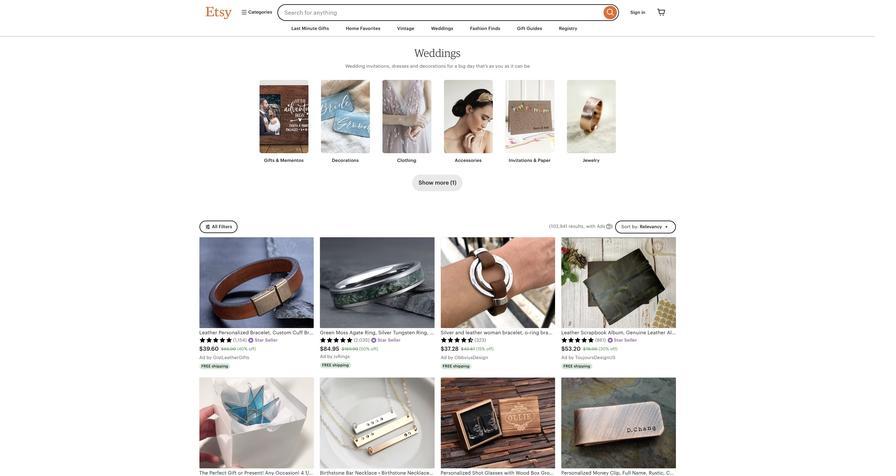 Task type: vqa. For each thing, say whether or not it's contained in the screenshot.
53.20's FREE
yes



Task type: locate. For each thing, give the bounding box(es) containing it.
menu bar
[[193, 21, 683, 37]]

(861)
[[596, 338, 606, 343]]

a left gistleathergifts
[[199, 355, 203, 361]]

2 & from the left
[[534, 158, 537, 163]]

a down 4.5 out of 5 stars image
[[441, 355, 444, 361]]

off) for 39.60
[[249, 347, 256, 352]]

a inside $ 37.28 $ 43.87 (15% off) a d b y obbviusdesign
[[441, 355, 444, 361]]

off) right (50%
[[371, 347, 378, 352]]

1 as from the left
[[490, 64, 494, 69]]

2 off) from the left
[[371, 347, 378, 352]]

0 horizontal spatial seller
[[265, 338, 278, 343]]

favorites
[[360, 26, 381, 31]]

seller right (2,035)
[[388, 338, 401, 343]]

2 horizontal spatial star
[[614, 338, 624, 343]]

star right (1,154)
[[255, 338, 264, 343]]

free down 53.20
[[564, 365, 573, 369]]

2 seller from the left
[[388, 338, 401, 343]]

0 horizontal spatial &
[[276, 158, 279, 163]]

free shipping
[[322, 364, 349, 368], [202, 365, 228, 369], [443, 365, 470, 369], [564, 365, 591, 369]]

5 out of 5 stars image up 39.60
[[199, 338, 232, 343]]

5 out of 5 stars image up 84.95
[[320, 338, 353, 343]]

2 5 out of 5 stars image from the left
[[320, 338, 353, 343]]

banner
[[193, 0, 683, 21]]

wedding invitations, dresses and decorations for a big day that's as you as it can be
[[346, 64, 530, 69]]

2 horizontal spatial seller
[[625, 338, 637, 343]]

jvrings
[[334, 354, 350, 360]]

3 off) from the left
[[487, 347, 494, 352]]

weddings up wedding invitations, dresses and decorations for a big day that's as you as it can be
[[415, 47, 461, 59]]

star
[[255, 338, 264, 343], [378, 338, 387, 343], [614, 338, 624, 343]]

jewelry
[[583, 158, 600, 163]]

gifts left mementos
[[264, 158, 275, 163]]

37.28
[[445, 346, 459, 353]]

3 star seller from the left
[[614, 338, 637, 343]]

be
[[525, 64, 530, 69]]

leather scrapbook album, genuine leather album, personalized leather album, wedding guest book, vintage album, photo album, anniversary gift image
[[562, 238, 676, 329]]

star for 39.60
[[255, 338, 264, 343]]

1 horizontal spatial as
[[505, 64, 510, 69]]

star right (861)
[[614, 338, 624, 343]]

(2,035)
[[354, 338, 370, 343]]

as left you
[[490, 64, 494, 69]]

free shipping down 53.20
[[564, 365, 591, 369]]

free down 84.95
[[322, 364, 332, 368]]

1 5 out of 5 stars image from the left
[[199, 338, 232, 343]]

0 horizontal spatial with
[[379, 471, 390, 476]]

y
[[330, 354, 333, 360], [210, 355, 212, 361], [451, 355, 454, 361], [572, 355, 574, 361]]

home favorites
[[346, 26, 381, 31]]

b down 53.20
[[569, 355, 572, 361]]

day
[[467, 64, 475, 69]]

with right star
[[379, 471, 390, 476]]

star seller right (1,154)
[[255, 338, 278, 343]]

43.87
[[464, 347, 475, 352]]

inch.
[[314, 471, 325, 476]]

show more (1)
[[419, 180, 457, 186]]

1 horizontal spatial &
[[534, 158, 537, 163]]

0 vertical spatial with
[[586, 224, 596, 229]]

0 horizontal spatial star
[[255, 338, 264, 343]]

b inside $ 37.28 $ 43.87 (15% off) a d b y obbviusdesign
[[448, 355, 451, 361]]

0 horizontal spatial star seller
[[255, 338, 278, 343]]

1 horizontal spatial star
[[378, 338, 387, 343]]

free shipping for 39.60
[[202, 365, 228, 369]]

0 vertical spatial weddings
[[431, 26, 454, 31]]

a left box on the bottom
[[391, 471, 394, 476]]

sign
[[631, 10, 641, 15]]

d inside $ 84.95 $ 169.90 (50% off) a d b y jvrings
[[323, 354, 326, 360]]

y down 37.28
[[451, 355, 454, 361]]

last
[[292, 26, 301, 31]]

personalized shot glasses with wood box groomsmen, best man, man cave gift barware (024965) image
[[441, 378, 555, 469]]

1 star from the left
[[255, 338, 264, 343]]

free for 84.95
[[322, 364, 332, 368]]

b down 84.95
[[327, 354, 330, 360]]

seller right (861)
[[625, 338, 637, 343]]

glass
[[348, 471, 365, 476]]

a inside $ 53.20 $ 76.00 (30% off) a d b y toujoursdesignus
[[562, 355, 565, 361]]

free for 39.60
[[202, 365, 211, 369]]

with left ads
[[586, 224, 596, 229]]

1 vertical spatial gifts
[[264, 158, 275, 163]]

d inside $ 37.28 $ 43.87 (15% off) a d b y obbviusdesign
[[444, 355, 447, 361]]

5 out of 5 stars image up 53.20
[[562, 338, 595, 343]]

decorations
[[420, 64, 446, 69]]

gifts right minute
[[319, 26, 329, 31]]

y for 84.95
[[330, 354, 333, 360]]

or
[[238, 471, 243, 476]]

obbviusdesign
[[455, 355, 489, 361]]

d inside $ 53.20 $ 76.00 (30% off) a d b y toujoursdesignus
[[565, 355, 568, 361]]

gift guides link
[[512, 22, 548, 35]]

menu bar containing last minute gifts
[[193, 21, 683, 37]]

clothing link
[[383, 80, 432, 164]]

jewelry link
[[567, 80, 616, 164]]

shipping down gistleathergifts
[[212, 365, 228, 369]]

1 horizontal spatial 5 out of 5 stars image
[[320, 338, 353, 343]]

seller right (1,154)
[[265, 338, 278, 343]]

$ 39.60 $ 66.00 (40% off) a d b y gistleathergifts
[[199, 346, 256, 361]]

a
[[455, 64, 458, 69], [320, 354, 323, 360], [199, 355, 203, 361], [441, 355, 444, 361], [562, 355, 565, 361], [391, 471, 394, 476]]

y inside $ 84.95 $ 169.90 (50% off) a d b y jvrings
[[330, 354, 333, 360]]

d down 53.20
[[565, 355, 568, 361]]

d down 84.95
[[323, 354, 326, 360]]

fashion finds
[[470, 26, 501, 31]]

b down 39.60
[[207, 355, 210, 361]]

$ 37.28 $ 43.87 (15% off) a d b y obbviusdesign
[[441, 346, 494, 361]]

off) inside $ 39.60 $ 66.00 (40% off) a d b y gistleathergifts
[[249, 347, 256, 352]]

d down 39.60
[[202, 355, 205, 361]]

off) inside $ 84.95 $ 169.90 (50% off) a d b y jvrings
[[371, 347, 378, 352]]

shipping down $ 53.20 $ 76.00 (30% off) a d b y toujoursdesignus
[[574, 365, 591, 369]]

invitations & paper link
[[506, 80, 555, 164]]

guides
[[527, 26, 543, 31]]

star seller right (861)
[[614, 338, 637, 343]]

leather personalized bracelet, custom cuff bracelet, wrap bracelet for men, custom cuff bracelet, full grain leather mens bracelet image
[[199, 238, 314, 329]]

free
[[322, 364, 332, 368], [202, 365, 211, 369], [443, 365, 452, 369], [564, 365, 573, 369]]

off) inside $ 37.28 $ 43.87 (15% off) a d b y obbviusdesign
[[487, 347, 494, 352]]

1 seller from the left
[[265, 338, 278, 343]]

39.60
[[203, 346, 219, 353]]

silver and leather woman bracelet, o-ring bracelet, lince lp model, different colors, italian leather, for women, mothers, handmade jewelry image
[[441, 238, 555, 329]]

weddings inside menu bar
[[431, 26, 454, 31]]

4 off) from the left
[[611, 347, 618, 352]]

1 star seller from the left
[[255, 338, 278, 343]]

free shipping down $ 37.28 $ 43.87 (15% off) a d b y obbviusdesign on the bottom right of page
[[443, 365, 470, 369]]

free down 37.28
[[443, 365, 452, 369]]

y inside $ 39.60 $ 66.00 (40% off) a d b y gistleathergifts
[[210, 355, 212, 361]]

2 horizontal spatial star seller
[[614, 338, 637, 343]]

Search for anything text field
[[278, 4, 602, 21]]

star seller right (2,035)
[[378, 338, 401, 343]]

a inside $ 84.95 $ 169.90 (50% off) a d b y jvrings
[[320, 354, 323, 360]]

off) right (15%
[[487, 347, 494, 352]]

$ 84.95 $ 169.90 (50% off) a d b y jvrings
[[320, 346, 378, 360]]

shipping down jvrings
[[333, 364, 349, 368]]

off)
[[249, 347, 256, 352], [371, 347, 378, 352], [487, 347, 494, 352], [611, 347, 618, 352]]

home
[[346, 26, 359, 31]]

off) right (30%
[[611, 347, 618, 352]]

the
[[199, 471, 208, 476]]

sort by: relevancy
[[622, 224, 663, 230]]

seller for 84.95
[[388, 338, 401, 343]]

show more (1) button
[[413, 175, 463, 191]]

3 seller from the left
[[625, 338, 637, 343]]

None search field
[[278, 4, 619, 21]]

a right for
[[455, 64, 458, 69]]

green moss agate ring, silver tungsten ring, mens wedding ring, womens wedding band, anniversary ring, engagement ring, promise ring,4mm 8mm image
[[320, 238, 435, 329]]

a for 37.28
[[441, 355, 444, 361]]

y down 39.60
[[210, 355, 212, 361]]

seller for 53.20
[[625, 338, 637, 343]]

all filters button
[[199, 221, 238, 234]]

&
[[276, 158, 279, 163], [534, 158, 537, 163]]

0 horizontal spatial gift
[[228, 471, 237, 476]]

3 star from the left
[[614, 338, 624, 343]]

d for 39.60
[[202, 355, 205, 361]]

as left it
[[505, 64, 510, 69]]

wedding
[[346, 64, 365, 69]]

102,941
[[551, 224, 568, 229]]

1 horizontal spatial with
[[586, 224, 596, 229]]

& left mementos
[[276, 158, 279, 163]]

gift left box on the bottom
[[395, 471, 404, 476]]

2 as from the left
[[505, 64, 510, 69]]

5 out of 5 stars image for 84.95
[[320, 338, 353, 343]]

b down 37.28
[[448, 355, 451, 361]]

as
[[490, 64, 494, 69], [505, 64, 510, 69]]

(30%
[[599, 347, 610, 352]]

1 & from the left
[[276, 158, 279, 163]]

y for 39.60
[[210, 355, 212, 361]]

a inside $ 39.60 $ 66.00 (40% off) a d b y gistleathergifts
[[199, 355, 203, 361]]

gift inside gift guides link
[[517, 26, 526, 31]]

with ads
[[586, 224, 606, 229]]

the perfect gift or present! any occasion! 4 1/4 inch.  stained glass star with a gift box ! image
[[199, 378, 314, 469]]

(323)
[[475, 338, 486, 343]]

home favorites link
[[341, 22, 386, 35]]

& left paper
[[534, 158, 537, 163]]

b for 37.28
[[448, 355, 451, 361]]

shipping for 37.28
[[453, 365, 470, 369]]

1 horizontal spatial seller
[[388, 338, 401, 343]]

gifts & mementos
[[264, 158, 304, 163]]

invitations & paper
[[509, 158, 551, 163]]

0 horizontal spatial 5 out of 5 stars image
[[199, 338, 232, 343]]

last minute gifts link
[[286, 22, 335, 35]]

1 horizontal spatial gift
[[395, 471, 404, 476]]

free shipping down 39.60
[[202, 365, 228, 369]]

d for 37.28
[[444, 355, 447, 361]]

decorations
[[332, 158, 359, 163]]

y down 84.95
[[330, 354, 333, 360]]

d down 37.28
[[444, 355, 447, 361]]

5 out of 5 stars image
[[199, 338, 232, 343], [320, 338, 353, 343], [562, 338, 595, 343]]

( 102,941 results,
[[549, 224, 585, 229]]

gistleathergifts
[[213, 355, 249, 361]]

vintage link
[[392, 22, 420, 35]]

y inside $ 53.20 $ 76.00 (30% off) a d b y toujoursdesignus
[[572, 355, 574, 361]]

2 horizontal spatial gift
[[517, 26, 526, 31]]

weddings down search for anything 'text box'
[[431, 26, 454, 31]]

2 star from the left
[[378, 338, 387, 343]]

d inside $ 39.60 $ 66.00 (40% off) a d b y gistleathergifts
[[202, 355, 205, 361]]

fashion
[[470, 26, 488, 31]]

2 horizontal spatial 5 out of 5 stars image
[[562, 338, 595, 343]]

1 horizontal spatial gifts
[[319, 26, 329, 31]]

shipping
[[333, 364, 349, 368], [212, 365, 228, 369], [453, 365, 470, 369], [574, 365, 591, 369]]

it
[[511, 64, 514, 69]]

off) inside $ 53.20 $ 76.00 (30% off) a d b y toujoursdesignus
[[611, 347, 618, 352]]

3 5 out of 5 stars image from the left
[[562, 338, 595, 343]]

off) right (40%
[[249, 347, 256, 352]]

sign in button
[[626, 6, 651, 19]]

1 horizontal spatial star seller
[[378, 338, 401, 343]]

filters
[[219, 224, 232, 230]]

star right (2,035)
[[378, 338, 387, 343]]

b
[[327, 354, 330, 360], [207, 355, 210, 361], [448, 355, 451, 361], [569, 355, 572, 361]]

free shipping down jvrings
[[322, 364, 349, 368]]

seller
[[265, 338, 278, 343], [388, 338, 401, 343], [625, 338, 637, 343]]

sort
[[622, 224, 631, 230]]

1 off) from the left
[[249, 347, 256, 352]]

free down 39.60
[[202, 365, 211, 369]]

y inside $ 37.28 $ 43.87 (15% off) a d b y obbviusdesign
[[451, 355, 454, 361]]

b inside $ 84.95 $ 169.90 (50% off) a d b y jvrings
[[327, 354, 330, 360]]

0 vertical spatial gifts
[[319, 26, 329, 31]]

gift left or
[[228, 471, 237, 476]]

b for 53.20
[[569, 355, 572, 361]]

shipping down obbviusdesign
[[453, 365, 470, 369]]

y down 53.20
[[572, 355, 574, 361]]

b inside $ 39.60 $ 66.00 (40% off) a d b y gistleathergifts
[[207, 355, 210, 361]]

b inside $ 53.20 $ 76.00 (30% off) a d b y toujoursdesignus
[[569, 355, 572, 361]]

a left toujoursdesignus at the bottom of the page
[[562, 355, 565, 361]]

show
[[419, 180, 434, 186]]

b for 39.60
[[207, 355, 210, 361]]

star for 53.20
[[614, 338, 624, 343]]

gift
[[517, 26, 526, 31], [228, 471, 237, 476], [395, 471, 404, 476]]

2 star seller from the left
[[378, 338, 401, 343]]

star seller for 84.95
[[378, 338, 401, 343]]

accessories link
[[444, 80, 493, 164]]

with
[[586, 224, 596, 229], [379, 471, 390, 476]]

gift left guides
[[517, 26, 526, 31]]

0 horizontal spatial as
[[490, 64, 494, 69]]

registry
[[559, 26, 578, 31]]

personalized money clip, full name, rustic, custom copper wallet clip, graduation gift for him, christmas present, birthday gift, antiqued image
[[562, 378, 676, 469]]

5 out of 5 stars image for 39.60
[[199, 338, 232, 343]]

a left jvrings
[[320, 354, 323, 360]]



Task type: describe. For each thing, give the bounding box(es) containing it.
76.00
[[586, 347, 598, 352]]

results,
[[569, 224, 585, 229]]

paper
[[538, 158, 551, 163]]

84.95
[[324, 346, 339, 353]]

banner containing categories
[[193, 0, 683, 21]]

that's
[[476, 64, 488, 69]]

y for 37.28
[[451, 355, 454, 361]]

invitations,
[[366, 64, 391, 69]]

last minute gifts
[[292, 26, 329, 31]]

decorations link
[[321, 80, 370, 164]]

(
[[549, 224, 551, 229]]

star
[[366, 471, 378, 476]]

star seller for 53.20
[[614, 338, 637, 343]]

toujoursdesignus
[[576, 355, 616, 361]]

shipping for 53.20
[[574, 365, 591, 369]]

fashion finds link
[[465, 22, 506, 35]]

accessories
[[455, 158, 482, 163]]

free shipping for 53.20
[[564, 365, 591, 369]]

invitations
[[509, 158, 533, 163]]

(1)
[[451, 180, 457, 186]]

relevancy
[[640, 224, 663, 230]]

and
[[410, 64, 419, 69]]

free shipping for 84.95
[[322, 364, 349, 368]]

1/4
[[305, 471, 312, 476]]

categories
[[247, 10, 272, 15]]

& for invitations
[[534, 158, 537, 163]]

d for 84.95
[[323, 354, 326, 360]]

star for 84.95
[[378, 338, 387, 343]]

clothing
[[397, 158, 417, 163]]

by:
[[632, 224, 639, 230]]

occasion!
[[276, 471, 300, 476]]

box
[[405, 471, 414, 476]]

mementos
[[280, 158, 304, 163]]

the perfect gift or present! any occasion! 4 1/4 inch.  stained glass star with a gift box !
[[199, 471, 417, 476]]

a for 84.95
[[320, 354, 323, 360]]

present!
[[244, 471, 264, 476]]

seller for 39.60
[[265, 338, 278, 343]]

5 out of 5 stars image for 53.20
[[562, 338, 595, 343]]

53.20
[[565, 346, 581, 353]]

all filters
[[212, 224, 232, 230]]

b for 84.95
[[327, 354, 330, 360]]

(1,154)
[[233, 338, 247, 343]]

(40%
[[237, 347, 248, 352]]

free for 53.20
[[564, 365, 573, 369]]

star seller for 39.60
[[255, 338, 278, 343]]

(15%
[[476, 347, 486, 352]]

vintage
[[397, 26, 415, 31]]

4.5 out of 5 stars image
[[441, 338, 474, 343]]

off) for 53.20
[[611, 347, 618, 352]]

more
[[435, 180, 449, 186]]

registry link
[[554, 22, 583, 35]]

a for 39.60
[[199, 355, 203, 361]]

gift guides
[[517, 26, 543, 31]]

off) for 37.28
[[487, 347, 494, 352]]

can
[[515, 64, 523, 69]]

for
[[448, 64, 454, 69]]

gifts & mementos link
[[260, 80, 308, 164]]

dresses
[[392, 64, 409, 69]]

66.00
[[224, 347, 236, 352]]

)
[[612, 224, 613, 229]]

off) for 84.95
[[371, 347, 378, 352]]

4
[[301, 471, 304, 476]]

& for gifts
[[276, 158, 279, 163]]

169.90
[[345, 347, 358, 352]]

free for 37.28
[[443, 365, 452, 369]]

categories button
[[236, 6, 276, 19]]

$ 53.20 $ 76.00 (30% off) a d b y toujoursdesignus
[[562, 346, 618, 361]]

all
[[212, 224, 218, 230]]

shipping for 84.95
[[333, 364, 349, 368]]

a for 53.20
[[562, 355, 565, 361]]

free shipping for 37.28
[[443, 365, 470, 369]]

0 horizontal spatial gifts
[[264, 158, 275, 163]]

finds
[[489, 26, 501, 31]]

1 vertical spatial with
[[379, 471, 390, 476]]

you
[[496, 64, 504, 69]]

sign in
[[631, 10, 646, 15]]

a for invitations,
[[455, 64, 458, 69]]

birthstone bar necklace • birthstone necklace for mom • gold bar necklace • birthstone jewelry • birthstone bar • personalized gift mom tbr1 image
[[320, 378, 435, 469]]

stained
[[327, 471, 347, 476]]

d for 53.20
[[565, 355, 568, 361]]

any
[[265, 471, 274, 476]]

1 vertical spatial weddings
[[415, 47, 461, 59]]

weddings link
[[426, 22, 459, 35]]

gifts inside menu bar
[[319, 26, 329, 31]]

big
[[459, 64, 466, 69]]

shipping for 39.60
[[212, 365, 228, 369]]

ads
[[597, 224, 606, 229]]

in
[[642, 10, 646, 15]]

minute
[[302, 26, 317, 31]]

perfect
[[210, 471, 227, 476]]

y for 53.20
[[572, 355, 574, 361]]



